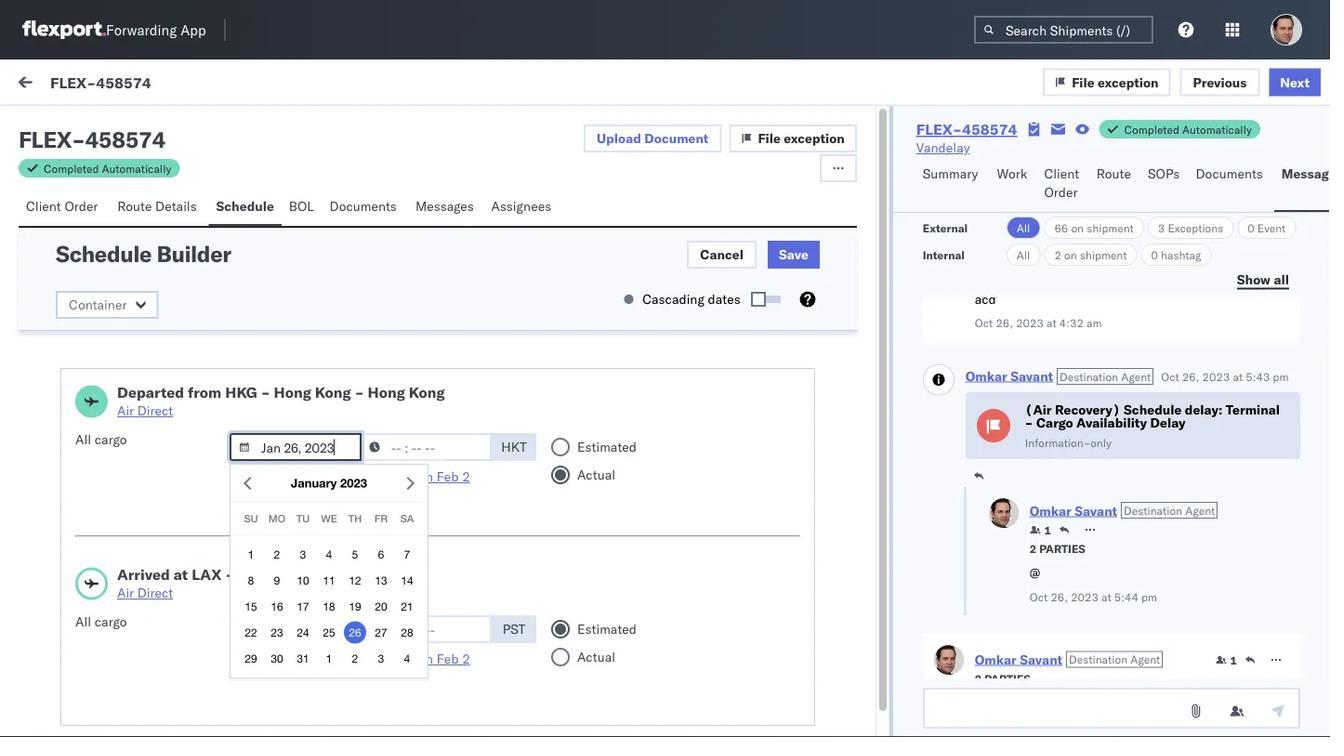 Task type: locate. For each thing, give the bounding box(es) containing it.
january
[[291, 476, 337, 490]]

external for external (0)
[[30, 118, 79, 134]]

1 vertical spatial parties
[[985, 672, 1031, 686]]

oct 26, 2023, 5:46 pm edt
[[451, 477, 617, 493]]

(0) right flex
[[82, 118, 106, 134]]

1 horizontal spatial client order
[[1045, 165, 1080, 200]]

updated down we
[[367, 651, 415, 667]]

your left boat!
[[152, 401, 177, 417]]

destination for omkar savant button related to bottommost 2 parties button
[[1069, 652, 1128, 666]]

completed automatically down flex - 458574
[[44, 161, 171, 175]]

a
[[117, 317, 124, 333], [98, 624, 105, 640]]

all down whatever at left
[[75, 431, 91, 448]]

pm for 7:22
[[570, 216, 590, 232]]

0 horizontal spatial flex-458574
[[50, 73, 151, 91]]

0 vertical spatial estimated
[[577, 439, 637, 455]]

2 2023, from the top
[[499, 384, 535, 400]]

hong down morale!
[[368, 383, 405, 402]]

0 vertical spatial mmm d, yyyy text field
[[230, 433, 362, 461]]

omkar savant up warehouse
[[90, 555, 173, 571]]

client for leftmost client order button
[[26, 198, 61, 214]]

1854269
[[1065, 300, 1122, 316]]

26, for oct 26, 2023, 7:22 pm edt
[[476, 216, 496, 232]]

devan
[[201, 587, 240, 603]]

0 event
[[1248, 221, 1286, 235]]

omkar savant up messaging
[[90, 201, 173, 218]]

2 -- : -- -- text field from the top
[[360, 616, 492, 643]]

26, inside the @ oct 26, 2023 at 5:44 pm
[[1051, 590, 1068, 604]]

2 estimated from the top
[[577, 621, 637, 637]]

destination down (air recovery) schedule delay: terminal - cargo availability delay information-only
[[1124, 503, 1183, 517]]

1 horizontal spatial documents button
[[1189, 157, 1275, 212]]

air
[[117, 403, 134, 419], [117, 585, 134, 601]]

26, left 6:30
[[476, 384, 496, 400]]

1 exception: from the top
[[59, 484, 125, 501]]

1 vertical spatial all button
[[1007, 244, 1041, 266]]

2 parties for bottommost 2 parties button
[[975, 672, 1031, 686]]

0 horizontal spatial file
[[758, 130, 781, 146]]

1 vertical spatial -- : -- -- text field
[[360, 616, 492, 643]]

30
[[271, 652, 283, 665]]

1 vertical spatial flexport
[[243, 651, 291, 667]]

2 air from the top
[[117, 585, 134, 601]]

1 actual from the top
[[577, 467, 616, 483]]

k,
[[322, 708, 334, 724]]

route button
[[1089, 157, 1141, 212]]

pm right 5:44
[[1142, 590, 1158, 604]]

automation
[[295, 469, 363, 485], [295, 651, 363, 667]]

1 (0) from the left
[[82, 118, 106, 134]]

documents for the rightmost documents button
[[1196, 165, 1263, 182]]

savant up (air
[[1011, 368, 1054, 384]]

latent
[[56, 233, 93, 250]]

0 vertical spatial a
[[117, 317, 124, 333]]

at left 4:32
[[1047, 316, 1057, 330]]

1 feb from the top
[[437, 469, 459, 485]]

schedule for schedule builder
[[56, 240, 152, 268]]

1 horizontal spatial external
[[923, 221, 968, 235]]

internal for internal (0)
[[125, 118, 170, 134]]

0 horizontal spatial message
[[58, 161, 102, 175]]

4 edt from the top
[[593, 709, 617, 725]]

2023 left 5:44
[[1071, 590, 1099, 604]]

flex - 458574
[[19, 126, 165, 153]]

savant down @ on the bottom of page
[[1020, 651, 1063, 668]]

1 estimated from the top
[[577, 439, 637, 455]]

show
[[1237, 271, 1271, 287]]

-- : -- -- text field
[[360, 433, 492, 461], [360, 616, 492, 643]]

2 all button from the top
[[1007, 244, 1041, 266]]

updated for ca
[[367, 651, 415, 667]]

1 kong from the left
[[315, 383, 351, 402]]

1 mmm d, yyyy text field from the top
[[230, 433, 362, 461]]

internal inside button
[[125, 118, 170, 134]]

actual for arrived at lax - los angeles - ca
[[577, 649, 616, 665]]

direct inside departed from hkg - hong kong - hong kong air direct
[[137, 403, 173, 419]]

automation down the 25
[[295, 651, 363, 667]]

1 vertical spatial work
[[997, 165, 1028, 182]]

flexport automation updated on feb 2 button for ca
[[243, 651, 470, 667]]

mmm d, yyyy text field for angeles
[[230, 616, 362, 643]]

whatever floats your boat! waka waka!
[[56, 401, 287, 417]]

4 pm from the top
[[570, 709, 590, 725]]

2 parties for the top 2 parties button
[[1030, 542, 1086, 556]]

oct inside acd oct 26, 2023 at 4:32 am
[[975, 316, 993, 330]]

schedule up container
[[56, 240, 152, 268]]

exception: for exception:
[[59, 484, 125, 501]]

am right 4:32
[[1087, 316, 1102, 330]]

0 vertical spatial external
[[30, 118, 79, 134]]

0 horizontal spatial your
[[152, 401, 177, 417]]

3 up angeles
[[300, 548, 306, 561]]

forwarding app link
[[22, 20, 206, 39]]

MMM D, YYYY text field
[[230, 433, 362, 461], [230, 616, 362, 643]]

internal down summary button
[[923, 248, 965, 262]]

flexport for los
[[243, 651, 291, 667]]

will
[[398, 624, 418, 640]]

am right i on the left top of the page
[[63, 317, 81, 333]]

10 button
[[292, 569, 314, 592]]

at up exception: warehouse devan delay
[[174, 565, 188, 584]]

9
[[274, 574, 280, 587]]

file down search shipments (/) text field
[[1072, 74, 1095, 90]]

0 vertical spatial -- : -- -- text field
[[360, 433, 492, 461]]

order for right client order button
[[1045, 184, 1078, 200]]

exception
[[1098, 74, 1159, 90], [784, 130, 845, 146]]

flexport automation updated on feb 2 button up the th
[[243, 469, 470, 485]]

work right related
[[1069, 161, 1093, 175]]

flexport. image
[[22, 20, 106, 39]]

recovery)
[[1055, 402, 1121, 418]]

all cargo up create
[[75, 614, 127, 630]]

1 -- : -- -- text field from the top
[[360, 433, 492, 461]]

pm right 5:46
[[570, 477, 590, 493]]

all button for 66
[[1007, 217, 1041, 239]]

6:30
[[539, 384, 567, 400]]

1 vertical spatial all cargo
[[75, 614, 127, 630]]

1 vertical spatial 3
[[300, 548, 306, 561]]

hong right hkg
[[274, 383, 311, 402]]

1 2023, from the top
[[499, 216, 535, 232]]

flexport automation updated on feb 2 button for hong
[[243, 469, 470, 485]]

1 vertical spatial file
[[758, 130, 781, 146]]

container button
[[56, 291, 158, 319]]

0 vertical spatial 0
[[1248, 221, 1255, 235]]

2 button up 9 button
[[266, 543, 288, 566]]

0 vertical spatial actual
[[577, 467, 616, 483]]

0 vertical spatial documents
[[1196, 165, 1263, 182]]

2 feb from the top
[[437, 651, 459, 667]]

at left 5:43
[[1233, 370, 1243, 384]]

omkar savant destination agent down only
[[1030, 502, 1215, 519]]

estimated up oct 26, 2023, 5:46 pm edt on the left bottom of the page
[[577, 439, 637, 455]]

4 button left 5
[[318, 543, 340, 566]]

0 horizontal spatial automatically
[[102, 161, 171, 175]]

shipment down 66 on shipment
[[1080, 248, 1127, 262]]

1 vertical spatial 4
[[404, 652, 410, 665]]

1 horizontal spatial schedule
[[216, 198, 274, 214]]

2 flexport automation updated on feb 2 button from the top
[[243, 651, 470, 667]]

26, for oct 26, 2023 at 5:43 pm
[[1183, 370, 1200, 384]]

route inside button
[[117, 198, 152, 214]]

2 direct from the top
[[137, 585, 173, 601]]

66 on shipment
[[1055, 221, 1134, 235]]

0 vertical spatial pm
[[1273, 370, 1289, 384]]

client order button up latent
[[19, 190, 110, 226]]

1 vertical spatial exception:
[[59, 587, 125, 603]]

1 vertical spatial agent
[[1186, 503, 1215, 517]]

filing
[[84, 317, 114, 333]]

my
[[19, 72, 48, 97]]

2 pm from the top
[[570, 384, 590, 400]]

item/shipment
[[1096, 161, 1172, 175]]

19
[[349, 600, 361, 613]]

3 2023, from the top
[[499, 477, 535, 493]]

5:43
[[1246, 370, 1270, 384]]

4 resize handle column header from the left
[[1283, 155, 1305, 737]]

flex-458574 up vandelay on the right of the page
[[917, 120, 1018, 139]]

14
[[401, 574, 413, 587]]

2 actual from the top
[[577, 649, 616, 665]]

26, for oct 26, 2023, 6:30 pm edt
[[476, 384, 496, 400]]

0 hashtag
[[1151, 248, 1202, 262]]

1 horizontal spatial work
[[997, 165, 1028, 182]]

cargo for arrived
[[95, 614, 127, 630]]

13
[[375, 574, 387, 587]]

actual right 5:46
[[577, 467, 616, 483]]

parties
[[1040, 542, 1086, 556], [985, 672, 1031, 686]]

4 omkar savant from the top
[[90, 555, 173, 571]]

flexport down "contract"
[[243, 651, 291, 667]]

0 horizontal spatial parties
[[985, 672, 1031, 686]]

1 hong from the left
[[274, 383, 311, 402]]

4 2023, from the top
[[499, 709, 535, 725]]

pm right 6:30
[[570, 384, 590, 400]]

1 omkar savant from the top
[[90, 201, 173, 218]]

1 automation from the top
[[295, 469, 363, 485]]

18 button
[[318, 595, 340, 618]]

client order up latent
[[26, 198, 98, 214]]

estimated
[[577, 439, 637, 455], [577, 621, 637, 637]]

pm right 5:43
[[1273, 370, 1289, 384]]

1 horizontal spatial kong
[[409, 383, 445, 402]]

3 edt from the top
[[593, 477, 617, 493]]

pm right 5:45
[[570, 709, 590, 725]]

details
[[155, 198, 197, 214]]

0 horizontal spatial 3 button
[[292, 543, 314, 566]]

1 vertical spatial route
[[117, 198, 152, 214]]

flex-
[[50, 73, 96, 91], [917, 120, 962, 139], [1026, 216, 1065, 232], [1026, 300, 1065, 316], [1026, 384, 1065, 400], [1026, 588, 1065, 604], [1026, 709, 1065, 725]]

2023, left 5:46
[[499, 477, 535, 493]]

2 parties
[[1030, 542, 1086, 556], [975, 672, 1031, 686]]

0 vertical spatial air direct link
[[117, 402, 445, 420]]

2 flexport automation updated on feb 2 from the top
[[243, 651, 470, 667]]

1 flexport from the top
[[243, 469, 291, 485]]

3 button
[[292, 543, 314, 566], [370, 647, 392, 670]]

1 vertical spatial your
[[152, 401, 177, 417]]

2023, for 6:30
[[499, 384, 535, 400]]

warehouse
[[128, 587, 198, 603]]

client for right client order button
[[1045, 165, 1080, 182]]

0 horizontal spatial client order button
[[19, 190, 110, 226]]

13 button
[[370, 569, 392, 592]]

0 horizontal spatial 3
[[300, 548, 306, 561]]

2 cargo from the top
[[95, 614, 127, 630]]

route inside button
[[1097, 165, 1131, 182]]

24
[[297, 626, 309, 639]]

0 horizontal spatial 2 button
[[266, 543, 288, 566]]

0 horizontal spatial documents
[[330, 198, 397, 214]]

0 vertical spatial internal
[[125, 118, 170, 134]]

2023, left 5:45
[[499, 709, 535, 725]]

1 horizontal spatial 2 button
[[344, 647, 366, 670]]

direct inside arrived at lax - los angeles - ca air direct
[[137, 585, 173, 601]]

all cargo for departed
[[75, 431, 127, 448]]

4 left 5
[[326, 548, 332, 561]]

oct for oct 26, 2023 at 5:43 pm
[[1162, 370, 1180, 384]]

26, left 5:46
[[476, 477, 496, 493]]

work
[[53, 72, 101, 97], [1069, 161, 1093, 175]]

0 horizontal spatial completed
[[44, 161, 99, 175]]

26, up delay:
[[1183, 370, 1200, 384]]

0 vertical spatial all cargo
[[75, 431, 127, 448]]

savant
[[133, 201, 173, 218], [133, 285, 173, 301], [1011, 368, 1054, 384], [133, 369, 173, 385], [1075, 502, 1118, 519], [133, 555, 173, 571], [1020, 651, 1063, 668]]

flex-458574 down forwarding app link
[[50, 73, 151, 91]]

flex- 1366815
[[1026, 384, 1122, 400]]

0 vertical spatial route
[[1097, 165, 1131, 182]]

omkar savant destination agent for omkar savant button related to bottommost 2 parties button
[[975, 651, 1161, 668]]

external inside external (0) button
[[30, 118, 79, 134]]

omkar savant for test.
[[90, 201, 173, 218]]

message
[[58, 161, 102, 175], [1282, 165, 1331, 182]]

0 vertical spatial delay
[[1151, 415, 1186, 431]]

1 vertical spatial we
[[56, 708, 74, 724]]

we
[[321, 513, 337, 525], [56, 708, 74, 724]]

su
[[244, 513, 258, 525]]

4:32
[[1060, 316, 1084, 330]]

1 horizontal spatial 3
[[378, 652, 384, 665]]

edt
[[593, 216, 617, 232], [593, 384, 617, 400], [593, 477, 617, 493], [593, 709, 617, 725]]

schedule left delay:
[[1124, 402, 1182, 418]]

26, inside acd oct 26, 2023 at 4:32 am
[[996, 316, 1013, 330]]

schedule inside button
[[216, 198, 274, 214]]

related work item/shipment
[[1027, 161, 1172, 175]]

2 (0) from the left
[[174, 118, 198, 134]]

1 air direct link from the top
[[117, 402, 445, 420]]

order for leftmost client order button
[[65, 198, 98, 214]]

your left morale!
[[323, 317, 349, 333]]

26, down 'assignees'
[[476, 216, 496, 232]]

updated up fr
[[367, 469, 415, 485]]

1 horizontal spatial we
[[321, 513, 337, 525]]

route up messaging
[[117, 198, 152, 214]]

1 vertical spatial 0
[[1151, 248, 1158, 262]]

0 vertical spatial all button
[[1007, 217, 1041, 239]]

actual for departed from hkg - hong kong - hong kong
[[577, 467, 616, 483]]

0 vertical spatial automation
[[295, 469, 363, 485]]

work for my
[[53, 72, 101, 97]]

0 vertical spatial work
[[180, 76, 211, 93]]

1 flexport automation updated on feb 2 from the top
[[243, 469, 470, 485]]

19 button
[[344, 595, 366, 618]]

client up latent
[[26, 198, 61, 214]]

savant down only
[[1075, 502, 1118, 519]]

order up latent
[[65, 198, 98, 214]]

automatically down previous button
[[1183, 122, 1252, 136]]

1 vertical spatial updated
[[367, 651, 415, 667]]

my work
[[19, 72, 101, 97]]

2 air direct link from the top
[[117, 584, 361, 602]]

17 button
[[292, 595, 314, 618]]

a right "filing"
[[117, 317, 124, 333]]

air inside departed from hkg - hong kong - hong kong air direct
[[117, 403, 134, 419]]

0 left event
[[1248, 221, 1255, 235]]

internal
[[125, 118, 170, 134], [923, 248, 965, 262]]

1 vertical spatial air direct link
[[117, 584, 361, 602]]

work inside work button
[[997, 165, 1028, 182]]

0 horizontal spatial documents button
[[322, 190, 408, 226]]

1 pm from the top
[[570, 216, 590, 232]]

work up 'external (0)'
[[53, 72, 101, 97]]

2 button down 26 button
[[344, 647, 366, 670]]

2023 left 4:32
[[1016, 316, 1044, 330]]

0 horizontal spatial am
[[63, 317, 81, 333]]

1 vertical spatial exception
[[784, 130, 845, 146]]

flexport automation updated on feb 2 for hong
[[243, 469, 470, 485]]

route for route
[[1097, 165, 1131, 182]]

shipment for 2 on shipment
[[1080, 248, 1127, 262]]

edt for oct 26, 2023, 7:22 pm edt
[[593, 216, 617, 232]]

3 flex- 458574 from the top
[[1026, 709, 1114, 725]]

2 omkar savant from the top
[[90, 285, 173, 301]]

-- : -- -- text field for departed from hkg - hong kong - hong kong
[[360, 433, 492, 461]]

your right that
[[206, 708, 232, 724]]

3 omkar savant from the top
[[90, 369, 173, 385]]

1 vertical spatial documents
[[330, 198, 397, 214]]

shipment
[[1087, 221, 1134, 235], [1080, 248, 1127, 262]]

2 all cargo from the top
[[75, 614, 127, 630]]

resize handle column header
[[420, 155, 443, 737], [708, 155, 730, 737], [995, 155, 1018, 737], [1283, 155, 1305, 737]]

savant up warehouse
[[133, 555, 173, 571]]

automatically up route details
[[102, 161, 171, 175]]

cargo for departed
[[95, 431, 127, 448]]

1 horizontal spatial work
[[1069, 161, 1093, 175]]

None text field
[[923, 688, 1301, 729]]

23
[[271, 626, 283, 639]]

shipment for 66 on shipment
[[1087, 221, 1134, 235]]

26, left 5:44
[[1051, 590, 1068, 604]]

omkar savant button
[[966, 368, 1054, 384], [1030, 502, 1118, 519], [975, 651, 1063, 668]]

0 horizontal spatial client
[[26, 198, 61, 214]]

oct for oct 26, 2023, 5:46 pm edt
[[451, 477, 472, 493]]

1 updated from the top
[[367, 469, 415, 485]]

26, for oct 26, 2023, 5:45 pm edt
[[476, 709, 496, 725]]

a right "is"
[[98, 624, 105, 640]]

external down my work
[[30, 118, 79, 134]]

1 flexport automation updated on feb 2 button from the top
[[243, 469, 470, 485]]

None checkbox
[[755, 296, 781, 303]]

air down arrived
[[117, 585, 134, 601]]

3 button up 10 button
[[292, 543, 314, 566]]

0 vertical spatial schedule
[[216, 198, 274, 214]]

latent messaging test.
[[56, 233, 189, 250]]

edt right 7:22
[[593, 216, 617, 232]]

work right summary button
[[997, 165, 1028, 182]]

2023 inside the @ oct 26, 2023 at 5:44 pm
[[1071, 590, 1099, 604]]

0 vertical spatial 4 button
[[318, 543, 340, 566]]

pm
[[570, 216, 590, 232], [570, 384, 590, 400], [570, 477, 590, 493], [570, 709, 590, 725]]

0 vertical spatial 4
[[326, 548, 332, 561]]

edt right 5:46
[[593, 477, 617, 493]]

container
[[69, 297, 127, 313]]

air direct link
[[117, 402, 445, 420], [117, 584, 361, 602]]

completed automatically up the sops
[[1125, 122, 1252, 136]]

estimated for departed from hkg - hong kong - hong kong
[[577, 439, 637, 455]]

schedule inside (air recovery) schedule delay: terminal - cargo availability delay information-only
[[1124, 402, 1182, 418]]

1 cargo from the top
[[95, 431, 127, 448]]

savant up test.
[[133, 201, 173, 218]]

work for related
[[1069, 161, 1093, 175]]

2 vertical spatial 3
[[378, 652, 384, 665]]

1 vertical spatial completed automatically
[[44, 161, 171, 175]]

client right work button
[[1045, 165, 1080, 182]]

forwarding
[[106, 21, 177, 39]]

flex- 458574 for oct 26, 2023, 7:22 pm edt
[[1026, 216, 1114, 232]]

file exception button
[[1043, 68, 1171, 96], [1043, 68, 1171, 96], [729, 125, 857, 152], [729, 125, 857, 152]]

file right document
[[758, 130, 781, 146]]

at left 5:44
[[1102, 590, 1112, 604]]

4 down 28
[[404, 652, 410, 665]]

flexport up mo
[[243, 469, 291, 485]]

all button for 2
[[1007, 244, 1041, 266]]

destination for omkar savant button associated with the top 2 parties button
[[1124, 503, 1183, 517]]

3 button down the '27' button
[[370, 647, 392, 670]]

client order
[[1045, 165, 1080, 200], [26, 198, 98, 214]]

pm inside the @ oct 26, 2023 at 5:44 pm
[[1142, 590, 1158, 604]]

oct
[[451, 216, 472, 232], [975, 316, 993, 330], [1162, 370, 1180, 384], [451, 384, 472, 400], [451, 477, 472, 493], [1030, 590, 1048, 604], [451, 709, 472, 725]]

1 vertical spatial 2 parties
[[975, 672, 1031, 686]]

@ oct 26, 2023 at 5:44 pm
[[1030, 564, 1158, 604]]

destination up the recovery)
[[1060, 370, 1119, 384]]

1 direct from the top
[[137, 403, 173, 419]]

1 air from the top
[[117, 403, 134, 419]]

2 horizontal spatial schedule
[[1124, 402, 1182, 418]]

0 horizontal spatial internal
[[125, 118, 170, 134]]

2 resize handle column header from the left
[[708, 155, 730, 737]]

mmm d, yyyy text field for kong
[[230, 433, 362, 461]]

all up create
[[75, 614, 91, 630]]

0 vertical spatial flexport
[[243, 469, 291, 485]]

client order button up "66" on the right of the page
[[1037, 157, 1089, 212]]

2 edt from the top
[[593, 384, 617, 400]]

1 vertical spatial direct
[[137, 585, 173, 601]]

assignees
[[491, 198, 552, 214]]

exception: up "is"
[[59, 587, 125, 603]]

delay inside (air recovery) schedule delay: terminal - cargo availability delay information-only
[[1151, 415, 1186, 431]]

exception: warehouse devan delay
[[59, 587, 278, 603]]

2 vertical spatial your
[[206, 708, 232, 724]]

devan
[[338, 708, 373, 724]]

shipment,
[[235, 708, 294, 724]]

0 left hashtag
[[1151, 248, 1158, 262]]

0 vertical spatial client
[[1045, 165, 1080, 182]]

17
[[297, 600, 309, 613]]

morale!
[[352, 317, 397, 333]]

28 button
[[396, 621, 418, 644]]

25
[[323, 626, 335, 639]]

1 vertical spatial work
[[1069, 161, 1093, 175]]

2023, for 7:22
[[499, 216, 535, 232]]

internal down import
[[125, 118, 170, 134]]

1 all button from the top
[[1007, 217, 1041, 239]]

2 exception: from the top
[[59, 587, 125, 603]]

(0) inside external (0) button
[[82, 118, 106, 134]]

documents button right bol
[[322, 190, 408, 226]]

3 resize handle column header from the left
[[995, 155, 1018, 737]]

14 button
[[396, 569, 418, 592]]

1 horizontal spatial delay
[[1151, 415, 1186, 431]]

client order for leftmost client order button
[[26, 198, 98, 214]]

0 vertical spatial completed automatically
[[1125, 122, 1252, 136]]

1 vertical spatial flexport automation updated on feb 2
[[243, 651, 470, 667]]

2023, left 6:30
[[499, 384, 535, 400]]

-- : -- -- text field down the 21
[[360, 616, 492, 643]]

2 updated from the top
[[367, 651, 415, 667]]

-- : -- -- text field up sa
[[360, 433, 492, 461]]

2 flexport from the top
[[243, 651, 291, 667]]

oct inside the @ oct 26, 2023 at 5:44 pm
[[1030, 590, 1048, 604]]

all cargo down whatever at left
[[75, 431, 127, 448]]

we right tu
[[321, 513, 337, 525]]

pm for 5:46
[[570, 477, 590, 493]]

air down departed in the left of the page
[[117, 403, 134, 419]]

2 mmm d, yyyy text field from the top
[[230, 616, 362, 643]]

(0) inside internal (0) button
[[174, 118, 198, 134]]

3 pm from the top
[[570, 477, 590, 493]]

flexport automation updated on feb 2
[[243, 469, 470, 485], [243, 651, 470, 667]]

0 horizontal spatial (0)
[[82, 118, 106, 134]]

1 vertical spatial 2 button
[[344, 647, 366, 670]]

1 all cargo from the top
[[75, 431, 127, 448]]

direct
[[137, 403, 173, 419], [137, 585, 173, 601]]

pm right 7:22
[[570, 216, 590, 232]]

great
[[108, 624, 138, 640]]

event
[[1258, 221, 1286, 235]]

1 vertical spatial flexport automation updated on feb 2 button
[[243, 651, 470, 667]]

0 horizontal spatial route
[[117, 198, 152, 214]]

automatically
[[1183, 122, 1252, 136], [102, 161, 171, 175]]

cargo right "is"
[[95, 614, 127, 630]]

1 edt from the top
[[593, 216, 617, 232]]

feb for arrived at lax - los angeles - ca
[[437, 651, 459, 667]]

1 vertical spatial file exception
[[758, 130, 845, 146]]

we for we
[[321, 513, 337, 525]]

related
[[1027, 161, 1066, 175]]

1 flex- 458574 from the top
[[1026, 216, 1114, 232]]

2023 up delay:
[[1203, 370, 1230, 384]]

2 automation from the top
[[295, 651, 363, 667]]

external (0) button
[[22, 110, 117, 146]]



Task type: vqa. For each thing, say whether or not it's contained in the screenshot.
Delivered to BEST BUY - 0725's The On
no



Task type: describe. For each thing, give the bounding box(es) containing it.
assignees button
[[484, 190, 562, 226]]

previous button
[[1180, 68, 1260, 96]]

at inside arrived at lax - los angeles - ca air direct
[[174, 565, 188, 584]]

28
[[401, 626, 413, 639]]

all
[[1274, 271, 1290, 287]]

25 button
[[318, 621, 340, 644]]

1 vertical spatial delay
[[243, 587, 278, 603]]

12
[[349, 574, 361, 587]]

air direct link for los
[[117, 584, 361, 602]]

1 horizontal spatial pm
[[1273, 370, 1289, 384]]

0 horizontal spatial completed automatically
[[44, 161, 171, 175]]

1 resize handle column header from the left
[[420, 155, 443, 737]]

flex-458574 link
[[917, 120, 1018, 139]]

edt for oct 26, 2023, 6:30 pm edt
[[593, 384, 617, 400]]

forwarding app
[[106, 21, 206, 39]]

hashtag
[[1161, 248, 1202, 262]]

1 horizontal spatial 3 button
[[370, 647, 392, 670]]

oct for oct 26, 2023, 7:22 pm edt
[[451, 216, 472, 232]]

(0) for internal (0)
[[174, 118, 198, 134]]

2 flex- 458574 from the top
[[1026, 588, 1114, 604]]

client order for right client order button
[[1045, 165, 1080, 200]]

internal (0) button
[[117, 110, 209, 146]]

arrived at lax - los angeles - ca air direct
[[117, 565, 361, 601]]

0 vertical spatial 2 button
[[266, 543, 288, 566]]

0 vertical spatial file exception
[[1072, 74, 1159, 90]]

0 vertical spatial 3 button
[[292, 543, 314, 566]]

oct 26, 2023, 5:45 pm edt
[[451, 709, 617, 725]]

message inside button
[[1282, 165, 1331, 182]]

k
[[298, 708, 306, 724]]

26 button
[[344, 621, 366, 644]]

omkar savant destination agent for omkar savant button associated with the top 2 parties button
[[1030, 502, 1215, 519]]

2023, for 5:45
[[499, 709, 535, 725]]

at inside acd oct 26, 2023 at 4:32 am
[[1047, 316, 1057, 330]]

4 for bottommost 4 button
[[404, 652, 410, 665]]

we for we are notifying you that your shipment, k & k, devan has
[[56, 708, 74, 724]]

pm for 6:30
[[570, 384, 590, 400]]

savant up whatever floats your boat! waka waka!
[[133, 369, 173, 385]]

schedule builder
[[56, 240, 231, 268]]

pm for 5:45
[[570, 709, 590, 725]]

21
[[401, 600, 413, 613]]

8
[[248, 574, 254, 587]]

import work button
[[131, 60, 218, 110]]

sops
[[1148, 165, 1180, 182]]

0 horizontal spatial file exception
[[758, 130, 845, 146]]

1366815
[[1065, 384, 1122, 400]]

0 horizontal spatial 4 button
[[318, 543, 340, 566]]

16
[[271, 600, 283, 613]]

updated for hong
[[367, 469, 415, 485]]

messaging
[[97, 233, 159, 250]]

cargo
[[1037, 415, 1074, 431]]

availability
[[1077, 415, 1147, 431]]

route for route details
[[117, 198, 152, 214]]

0 vertical spatial flex-458574
[[50, 73, 151, 91]]

air inside arrived at lax - los angeles - ca air direct
[[117, 585, 134, 601]]

that
[[179, 708, 203, 724]]

1 vertical spatial 4 button
[[396, 647, 418, 670]]

1 vertical spatial completed
[[44, 161, 99, 175]]

omkar savant button for the top 2 parties button
[[1030, 502, 1118, 519]]

information-
[[1025, 436, 1091, 450]]

vandelay link
[[917, 139, 970, 157]]

0 vertical spatial completed
[[1125, 122, 1180, 136]]

22
[[245, 626, 257, 639]]

external for external
[[923, 221, 968, 235]]

this
[[56, 624, 81, 640]]

1 horizontal spatial exception
[[1098, 74, 1159, 90]]

0 for 0 hashtag
[[1151, 248, 1158, 262]]

oct 26, 2023 at 5:43 pm
[[1162, 370, 1289, 384]]

flexport automation updated on feb 2 for ca
[[243, 651, 470, 667]]

0 for 0 event
[[1248, 221, 1255, 235]]

schedule for schedule
[[216, 198, 274, 214]]

acd
[[975, 291, 997, 307]]

oct 26, 2023, 7:22 pm edt
[[451, 216, 617, 232]]

6
[[378, 548, 384, 561]]

30 button
[[266, 647, 288, 670]]

0 horizontal spatial exception
[[784, 130, 845, 146]]

work button
[[990, 157, 1037, 212]]

exception: for exception: warehouse devan delay
[[59, 587, 125, 603]]

-- : -- -- text field for arrived at lax - los angeles - ca
[[360, 616, 492, 643]]

has
[[376, 708, 397, 724]]

edt for oct 26, 2023, 5:45 pm edt
[[593, 709, 617, 725]]

omkar savant for filing
[[90, 285, 173, 301]]

messages
[[416, 198, 474, 214]]

26, for oct 26, 2023, 5:46 pm edt
[[476, 477, 496, 493]]

internal for internal
[[923, 248, 965, 262]]

1 horizontal spatial automatically
[[1183, 122, 1252, 136]]

arrived
[[117, 565, 170, 584]]

parties for the top 2 parties button
[[1040, 542, 1086, 556]]

5:45
[[539, 709, 567, 725]]

edt for oct 26, 2023, 5:46 pm edt
[[593, 477, 617, 493]]

4 for 4 button to the left
[[326, 548, 332, 561]]

1 horizontal spatial completed automatically
[[1125, 122, 1252, 136]]

21 button
[[396, 595, 418, 618]]

2 on shipment
[[1055, 248, 1127, 262]]

1 vertical spatial automatically
[[102, 161, 171, 175]]

2 kong from the left
[[409, 383, 445, 402]]

schedule button
[[209, 190, 282, 226]]

save
[[779, 246, 809, 263]]

9 button
[[266, 569, 288, 592]]

2023 inside acd oct 26, 2023 at 4:32 am
[[1016, 316, 1044, 330]]

bol button
[[282, 190, 322, 226]]

1 vertical spatial 2 parties button
[[975, 670, 1031, 686]]

(air
[[1025, 402, 1052, 418]]

31 button
[[292, 647, 314, 670]]

27
[[375, 626, 387, 639]]

omkar savant for your
[[90, 369, 173, 385]]

2 hong from the left
[[368, 383, 405, 402]]

2 vertical spatial agent
[[1131, 652, 1161, 666]]

2023 up the th
[[340, 476, 367, 490]]

29 button
[[240, 647, 262, 670]]

omkar savant button for bottommost 2 parties button
[[975, 651, 1063, 668]]

we are notifying you that your shipment, k & k, devan has
[[56, 708, 397, 724]]

document
[[645, 130, 709, 146]]

vandelay
[[917, 139, 970, 156]]

all cargo for arrived
[[75, 614, 127, 630]]

0 vertical spatial omkar savant destination agent
[[966, 368, 1151, 384]]

next button
[[1269, 68, 1321, 96]]

Search Shipments (/) text field
[[974, 16, 1154, 44]]

flex
[[19, 126, 72, 153]]

8 button
[[240, 569, 262, 592]]

flexport for hong
[[243, 469, 291, 485]]

0 vertical spatial file
[[1072, 74, 1095, 90]]

estimated for arrived at lax - los angeles - ca
[[577, 621, 637, 637]]

you
[[155, 708, 176, 724]]

oct for oct 26, 2023, 5:45 pm edt
[[451, 709, 472, 725]]

feb for departed from hkg - hong kong - hong kong
[[437, 469, 459, 485]]

import
[[138, 76, 177, 93]]

oct for oct 26, 2023, 6:30 pm edt
[[451, 384, 472, 400]]

air direct link for hong
[[117, 402, 445, 420]]

1 horizontal spatial your
[[206, 708, 232, 724]]

is
[[84, 624, 94, 640]]

automation for angeles
[[295, 651, 363, 667]]

(air recovery) schedule delay: terminal - cargo availability delay information-only
[[1025, 402, 1280, 450]]

am inside acd oct 26, 2023 at 4:32 am
[[1087, 316, 1102, 330]]

summary button
[[916, 157, 990, 212]]

notifying
[[100, 708, 151, 724]]

at inside the @ oct 26, 2023 at 5:44 pm
[[1102, 590, 1112, 604]]

mo
[[269, 513, 286, 525]]

1 vertical spatial flex-458574
[[917, 120, 1018, 139]]

upload document
[[597, 130, 709, 146]]

work inside the import work button
[[180, 76, 211, 93]]

builder
[[157, 240, 231, 268]]

automation for kong
[[295, 469, 363, 485]]

0 vertical spatial 2 parties button
[[1030, 540, 1086, 556]]

12 button
[[344, 569, 366, 592]]

flex- 458574 for oct 26, 2023, 5:45 pm edt
[[1026, 709, 1114, 725]]

with this contract established, we will create
[[56, 624, 418, 659]]

month  2023-01 element
[[237, 541, 422, 672]]

(0) for external (0)
[[82, 118, 106, 134]]

1 horizontal spatial a
[[117, 317, 124, 333]]

1 horizontal spatial client order button
[[1037, 157, 1089, 212]]

5:46
[[539, 477, 567, 493]]

all left "66" on the right of the page
[[1017, 221, 1031, 235]]

from
[[188, 383, 222, 402]]

2 horizontal spatial 3
[[1158, 221, 1165, 235]]

oct 26, 2023, 6:30 pm edt
[[451, 384, 617, 400]]

5 button
[[344, 543, 366, 566]]

hkt
[[501, 439, 527, 455]]

66
[[1055, 221, 1069, 235]]

documents for leftmost documents button
[[330, 198, 397, 214]]

parties for bottommost 2 parties button
[[985, 672, 1031, 686]]

departed
[[117, 383, 184, 402]]

partnership.
[[160, 642, 233, 659]]

- inside (air recovery) schedule delay: terminal - cargo availability delay information-only
[[1025, 415, 1033, 431]]

cascading
[[643, 291, 705, 307]]

type
[[280, 484, 310, 501]]

0 vertical spatial omkar savant button
[[966, 368, 1054, 384]]

savant up commendation
[[133, 285, 173, 301]]

0 horizontal spatial a
[[98, 624, 105, 640]]

2023, for 5:46
[[499, 477, 535, 493]]

0 vertical spatial destination
[[1060, 370, 1119, 384]]

delay:
[[1185, 402, 1223, 418]]

0 vertical spatial agent
[[1121, 370, 1151, 384]]

31
[[297, 652, 309, 665]]

2 horizontal spatial your
[[323, 317, 349, 333]]

angeles
[[266, 565, 323, 584]]

all up acd oct 26, 2023 at 4:32 am
[[1017, 248, 1031, 262]]

hold
[[248, 484, 277, 501]]

11 button
[[318, 569, 340, 592]]

improve
[[273, 317, 320, 333]]



